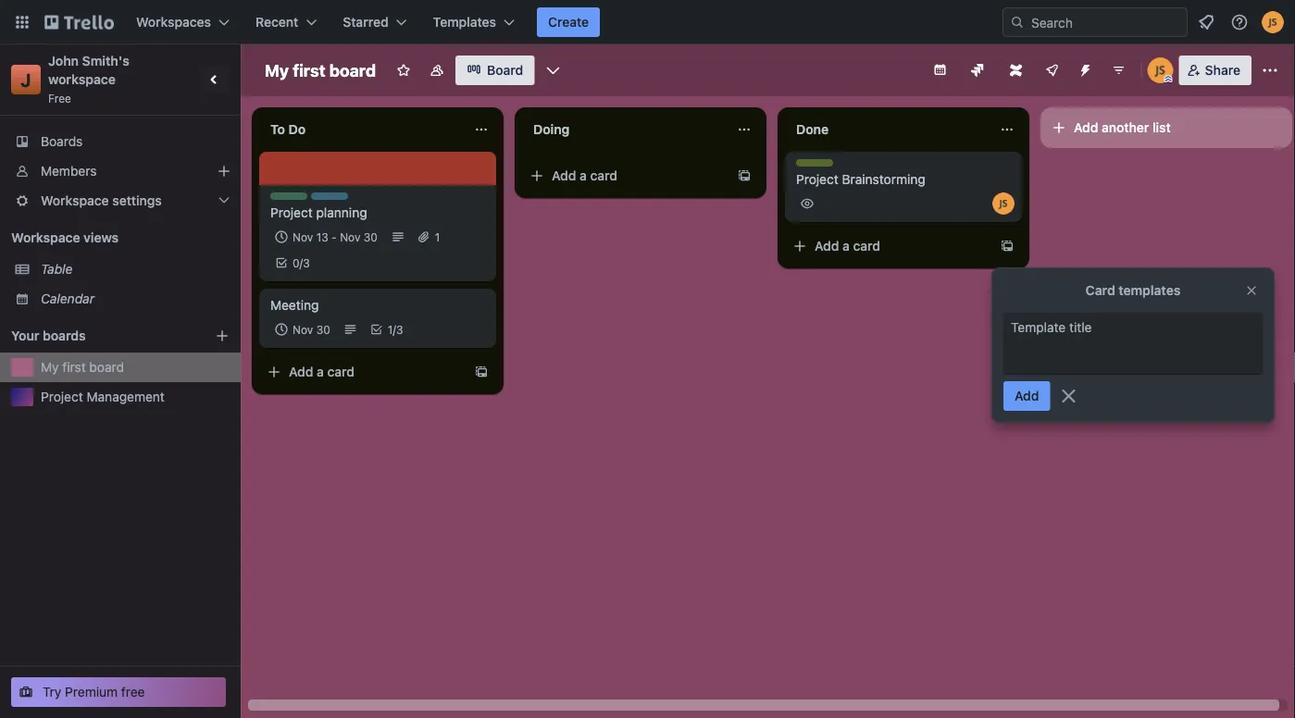 Task type: locate. For each thing, give the bounding box(es) containing it.
0 horizontal spatial 3
[[303, 257, 310, 270]]

nov down meeting
[[293, 323, 313, 336]]

star or unstar board image
[[396, 63, 411, 78]]

project
[[796, 172, 839, 187], [311, 194, 349, 207], [270, 205, 313, 220], [41, 389, 83, 405]]

1 vertical spatial workspace
[[11, 230, 80, 245]]

1 vertical spatial add a card
[[815, 238, 881, 254]]

30 inside option
[[364, 231, 378, 244]]

project for color: sky, title: "project" element at the left top of the page
[[311, 194, 349, 207]]

workspace for workspace settings
[[41, 193, 109, 208]]

brainstorming
[[842, 172, 926, 187]]

table
[[41, 262, 73, 277]]

project down done
[[796, 172, 839, 187]]

project management
[[41, 389, 165, 405]]

my
[[265, 60, 289, 80], [41, 360, 59, 375]]

30 inside checkbox
[[316, 323, 330, 336]]

try premium free
[[43, 685, 145, 700]]

1 horizontal spatial a
[[580, 168, 587, 183]]

board down starred
[[329, 60, 376, 80]]

add a card
[[552, 168, 618, 183], [815, 238, 881, 254], [289, 364, 355, 380]]

add a card button for doing
[[522, 161, 730, 191]]

0 vertical spatial 30
[[364, 231, 378, 244]]

30 down meeting
[[316, 323, 330, 336]]

card for to do
[[327, 364, 355, 380]]

1 horizontal spatial add a card button
[[522, 161, 730, 191]]

1 down project planning link
[[435, 231, 440, 244]]

close popover image
[[1245, 283, 1260, 298]]

my first board down your boards with 2 items element
[[41, 360, 124, 375]]

add a card for doing
[[552, 168, 618, 183]]

2 horizontal spatial create from template… image
[[1000, 239, 1015, 254]]

free
[[48, 92, 71, 105]]

nov
[[293, 231, 313, 244], [340, 231, 361, 244], [293, 323, 313, 336]]

1 vertical spatial 30
[[316, 323, 330, 336]]

add button
[[1004, 382, 1051, 411]]

1 vertical spatial /
[[393, 323, 396, 336]]

30
[[364, 231, 378, 244], [316, 323, 330, 336]]

recent button
[[245, 7, 328, 37]]

1 horizontal spatial 30
[[364, 231, 378, 244]]

1 vertical spatial my
[[41, 360, 59, 375]]

1 vertical spatial a
[[843, 238, 850, 254]]

members link
[[0, 157, 241, 186]]

john smith's workspace link
[[48, 53, 133, 87]]

views
[[83, 230, 119, 245]]

1 down meeting link
[[388, 323, 393, 336]]

my first board down recent popup button
[[265, 60, 376, 80]]

0 horizontal spatial create from template… image
[[474, 365, 489, 380]]

0 vertical spatial my
[[265, 60, 289, 80]]

boards
[[43, 328, 86, 344]]

create button
[[537, 7, 600, 37]]

a down doing text field
[[580, 168, 587, 183]]

nov inside checkbox
[[293, 323, 313, 336]]

card down doing text field
[[590, 168, 618, 183]]

templates
[[1119, 283, 1181, 298]]

first inside board name "text box"
[[293, 60, 326, 80]]

board inside my first board link
[[89, 360, 124, 375]]

show menu image
[[1261, 61, 1280, 80]]

0 / 3
[[293, 257, 310, 270]]

1
[[435, 231, 440, 244], [388, 323, 393, 336]]

/ for 1
[[393, 323, 396, 336]]

0 horizontal spatial 1
[[388, 323, 393, 336]]

2 horizontal spatial a
[[843, 238, 850, 254]]

workspace visible image
[[430, 63, 445, 78]]

0 horizontal spatial 30
[[316, 323, 330, 336]]

1 horizontal spatial 3
[[396, 323, 403, 336]]

1 vertical spatial add a card button
[[785, 232, 993, 261]]

0 horizontal spatial john smith (johnsmith38824343) image
[[1148, 57, 1174, 83]]

2 horizontal spatial add a card button
[[785, 232, 993, 261]]

workspace inside "workspace settings" "popup button"
[[41, 193, 109, 208]]

create
[[548, 14, 589, 30]]

workspace up table
[[11, 230, 80, 245]]

your boards
[[11, 328, 86, 344]]

first down boards in the left of the page
[[62, 360, 86, 375]]

power ups image
[[1045, 63, 1060, 78]]

workspace down members
[[41, 193, 109, 208]]

project up nov 13 - nov 30 option
[[311, 194, 349, 207]]

board up the project management
[[89, 360, 124, 375]]

create from template… image for done
[[1000, 239, 1015, 254]]

1 horizontal spatial 1
[[435, 231, 440, 244]]

0 vertical spatial john smith (johnsmith38824343) image
[[1262, 11, 1285, 33]]

Nov 13 - Nov 30 checkbox
[[270, 226, 383, 248]]

list
[[1153, 120, 1171, 135]]

2 vertical spatial card
[[327, 364, 355, 380]]

0 vertical spatial create from template… image
[[737, 169, 752, 183]]

0 horizontal spatial add a card button
[[259, 357, 467, 387]]

project for project planning
[[270, 205, 313, 220]]

workspace
[[41, 193, 109, 208], [11, 230, 80, 245]]

a down nov 30
[[317, 364, 324, 380]]

2 vertical spatial create from template… image
[[474, 365, 489, 380]]

add for doing
[[552, 168, 576, 183]]

members
[[41, 163, 97, 179]]

add a card button down 1 / 3
[[259, 357, 467, 387]]

another
[[1102, 120, 1150, 135]]

/ down meeting link
[[393, 323, 396, 336]]

add a card down "ideas project brainstorming"
[[815, 238, 881, 254]]

add
[[1074, 120, 1099, 135], [552, 168, 576, 183], [815, 238, 839, 254], [289, 364, 313, 380], [1015, 389, 1040, 404]]

0 horizontal spatial board
[[89, 360, 124, 375]]

/ down nov 13 - nov 30 option
[[300, 257, 303, 270]]

a down "ideas project brainstorming"
[[843, 238, 850, 254]]

project down boards in the left of the page
[[41, 389, 83, 405]]

1 vertical spatial first
[[62, 360, 86, 375]]

john smith (johnsmith38824343) image
[[993, 193, 1015, 215]]

john smith (johnsmith38824343) image
[[1262, 11, 1285, 33], [1148, 57, 1174, 83]]

add another list button
[[1041, 107, 1293, 148]]

1 vertical spatial card
[[853, 238, 881, 254]]

workspace for workspace views
[[11, 230, 80, 245]]

workspaces
[[136, 14, 211, 30]]

0 horizontal spatial my
[[41, 360, 59, 375]]

j link
[[11, 65, 41, 94]]

add a card button for done
[[785, 232, 993, 261]]

13
[[316, 231, 329, 244]]

this member is an admin of this board. image
[[1165, 75, 1173, 83]]

1 horizontal spatial my first board
[[265, 60, 376, 80]]

1 horizontal spatial first
[[293, 60, 326, 80]]

first
[[293, 60, 326, 80], [62, 360, 86, 375]]

0 horizontal spatial /
[[300, 257, 303, 270]]

done
[[796, 122, 829, 137]]

2 horizontal spatial card
[[853, 238, 881, 254]]

0 horizontal spatial my first board
[[41, 360, 124, 375]]

0 horizontal spatial card
[[327, 364, 355, 380]]

meeting
[[270, 298, 319, 313]]

workspace
[[48, 72, 116, 87]]

board
[[329, 60, 376, 80], [89, 360, 124, 375]]

1 horizontal spatial board
[[329, 60, 376, 80]]

-
[[332, 231, 337, 244]]

a
[[580, 168, 587, 183], [843, 238, 850, 254], [317, 364, 324, 380]]

add a card button for to do
[[259, 357, 467, 387]]

0 vertical spatial 3
[[303, 257, 310, 270]]

1 vertical spatial board
[[89, 360, 124, 375]]

templates
[[433, 14, 496, 30]]

add a card down nov 30
[[289, 364, 355, 380]]

create from template… image
[[737, 169, 752, 183], [1000, 239, 1015, 254], [474, 365, 489, 380]]

add inside 'button'
[[1015, 389, 1040, 404]]

1 horizontal spatial john smith (johnsmith38824343) image
[[1262, 11, 1285, 33]]

color: lime, title: "ideas" element
[[796, 159, 834, 173]]

2 vertical spatial add a card button
[[259, 357, 467, 387]]

nov left 13
[[293, 231, 313, 244]]

3 for 0 / 3
[[303, 257, 310, 270]]

0 vertical spatial add a card
[[552, 168, 618, 183]]

3 for 1 / 3
[[396, 323, 403, 336]]

workspace navigation collapse icon image
[[202, 67, 228, 93]]

add a card button down doing text field
[[522, 161, 730, 191]]

ideas
[[796, 160, 830, 173]]

0 vertical spatial /
[[300, 257, 303, 270]]

open information menu image
[[1231, 13, 1249, 31]]

card down nov 30
[[327, 364, 355, 380]]

customize views image
[[544, 61, 562, 80]]

my down the recent
[[265, 60, 289, 80]]

workspaces button
[[125, 7, 241, 37]]

john smith (johnsmith38824343) image left share button
[[1148, 57, 1174, 83]]

john smith (johnsmith38824343) image right 'open information menu' 'image'
[[1262, 11, 1285, 33]]

starred
[[343, 14, 389, 30]]

project down color: green, title: none image
[[270, 205, 313, 220]]

1 vertical spatial my first board
[[41, 360, 124, 375]]

0 vertical spatial workspace
[[41, 193, 109, 208]]

add board image
[[215, 329, 230, 344]]

1 vertical spatial create from template… image
[[1000, 239, 1015, 254]]

my inside board name "text box"
[[265, 60, 289, 80]]

1 / 3
[[388, 323, 403, 336]]

board link
[[456, 56, 535, 85]]

first down recent popup button
[[293, 60, 326, 80]]

your boards with 2 items element
[[11, 325, 187, 347]]

3 right 0
[[303, 257, 310, 270]]

workspace settings button
[[0, 186, 241, 216]]

boards
[[41, 134, 83, 149]]

add a card button down brainstorming
[[785, 232, 993, 261]]

3
[[303, 257, 310, 270], [396, 323, 403, 336]]

card down brainstorming
[[853, 238, 881, 254]]

0 vertical spatial my first board
[[265, 60, 376, 80]]

0 vertical spatial first
[[293, 60, 326, 80]]

my first board
[[265, 60, 376, 80], [41, 360, 124, 375]]

0 notifications image
[[1196, 11, 1218, 33]]

meeting link
[[270, 296, 485, 315]]

1 horizontal spatial card
[[590, 168, 618, 183]]

1 vertical spatial john smith (johnsmith38824343) image
[[1148, 57, 1174, 83]]

0 vertical spatial add a card button
[[522, 161, 730, 191]]

search image
[[1010, 15, 1025, 30]]

1 horizontal spatial /
[[393, 323, 396, 336]]

2 vertical spatial add a card
[[289, 364, 355, 380]]

1 horizontal spatial add a card
[[552, 168, 618, 183]]

3 down meeting link
[[396, 323, 403, 336]]

0 horizontal spatial first
[[62, 360, 86, 375]]

2 horizontal spatial add a card
[[815, 238, 881, 254]]

2 vertical spatial a
[[317, 364, 324, 380]]

1 vertical spatial 3
[[396, 323, 403, 336]]

0 vertical spatial 1
[[435, 231, 440, 244]]

card
[[590, 168, 618, 183], [853, 238, 881, 254], [327, 364, 355, 380]]

my first board inside board name "text box"
[[265, 60, 376, 80]]

to
[[270, 122, 285, 137]]

create from template… image for doing
[[737, 169, 752, 183]]

30 down project planning link
[[364, 231, 378, 244]]

0 vertical spatial card
[[590, 168, 618, 183]]

share
[[1206, 63, 1241, 78]]

add a card for done
[[815, 238, 881, 254]]

1 vertical spatial 1
[[388, 323, 393, 336]]

0 vertical spatial a
[[580, 168, 587, 183]]

0 vertical spatial board
[[329, 60, 376, 80]]

0 horizontal spatial add a card
[[289, 364, 355, 380]]

add a card button
[[522, 161, 730, 191], [785, 232, 993, 261], [259, 357, 467, 387]]

my down your boards
[[41, 360, 59, 375]]

nov for nov 30
[[293, 323, 313, 336]]

project management link
[[41, 388, 230, 407]]

0 horizontal spatial a
[[317, 364, 324, 380]]

calendar power-up image
[[933, 62, 948, 77]]

smith's
[[82, 53, 130, 69]]

/
[[300, 257, 303, 270], [393, 323, 396, 336]]

workspace views
[[11, 230, 119, 245]]

john
[[48, 53, 79, 69]]

1 horizontal spatial my
[[265, 60, 289, 80]]

add a card down doing
[[552, 168, 618, 183]]

add another list
[[1074, 120, 1171, 135]]

1 horizontal spatial create from template… image
[[737, 169, 752, 183]]



Task type: vqa. For each thing, say whether or not it's contained in the screenshot.
grand hyatt logo
no



Task type: describe. For each thing, give the bounding box(es) containing it.
try premium free button
[[11, 678, 226, 708]]

a for to do
[[317, 364, 324, 380]]

table link
[[41, 260, 230, 279]]

back to home image
[[44, 7, 114, 37]]

to do
[[270, 122, 306, 137]]

nov 13 - nov 30
[[293, 231, 378, 244]]

create from template… image for to do
[[474, 365, 489, 380]]

color: green, title: none image
[[270, 193, 307, 200]]

management
[[87, 389, 165, 405]]

do
[[289, 122, 306, 137]]

Board name text field
[[256, 56, 385, 85]]

share button
[[1180, 56, 1252, 85]]

my first board link
[[41, 358, 230, 377]]

templates button
[[422, 7, 526, 37]]

a for doing
[[580, 168, 587, 183]]

jira icon image
[[971, 64, 984, 77]]

add for to do
[[289, 364, 313, 380]]

nov right -
[[340, 231, 361, 244]]

planning
[[316, 205, 367, 220]]

boards link
[[0, 127, 241, 157]]

calendar
[[41, 291, 94, 307]]

calendar link
[[41, 290, 230, 308]]

first inside my first board link
[[62, 360, 86, 375]]

1 for 1
[[435, 231, 440, 244]]

j
[[21, 69, 31, 90]]

nov for nov 13 - nov 30
[[293, 231, 313, 244]]

Done text field
[[785, 115, 989, 144]]

confluence icon image
[[1010, 64, 1023, 77]]

Doing text field
[[522, 115, 726, 144]]

color: sky, title: "project" element
[[311, 193, 349, 207]]

premium
[[65, 685, 118, 700]]

doing
[[533, 122, 570, 137]]

card templates
[[1086, 283, 1181, 298]]

To Do text field
[[259, 115, 463, 144]]

a for done
[[843, 238, 850, 254]]

board inside board name "text box"
[[329, 60, 376, 80]]

workspace settings
[[41, 193, 162, 208]]

free
[[121, 685, 145, 700]]

Search field
[[1025, 8, 1187, 36]]

Template title text field
[[1011, 319, 1256, 369]]

card
[[1086, 283, 1116, 298]]

project planning link
[[270, 204, 485, 222]]

add for done
[[815, 238, 839, 254]]

your
[[11, 328, 39, 344]]

john smith's workspace free
[[48, 53, 133, 105]]

project for project management
[[41, 389, 83, 405]]

add a card for to do
[[289, 364, 355, 380]]

nov 30
[[293, 323, 330, 336]]

card for done
[[853, 238, 881, 254]]

card for doing
[[590, 168, 618, 183]]

starred button
[[332, 7, 418, 37]]

ideas project brainstorming
[[796, 160, 926, 187]]

1 for 1 / 3
[[388, 323, 393, 336]]

project inside "ideas project brainstorming"
[[796, 172, 839, 187]]

Nov 30 checkbox
[[270, 319, 336, 341]]

settings
[[112, 193, 162, 208]]

try
[[43, 685, 61, 700]]

/ for 0
[[300, 257, 303, 270]]

recent
[[256, 14, 298, 30]]

project brainstorming link
[[796, 170, 1011, 189]]

board
[[487, 63, 524, 78]]

0
[[293, 257, 300, 270]]

project planning
[[270, 205, 367, 220]]

automation image
[[1071, 56, 1097, 81]]

primary element
[[0, 0, 1296, 44]]



